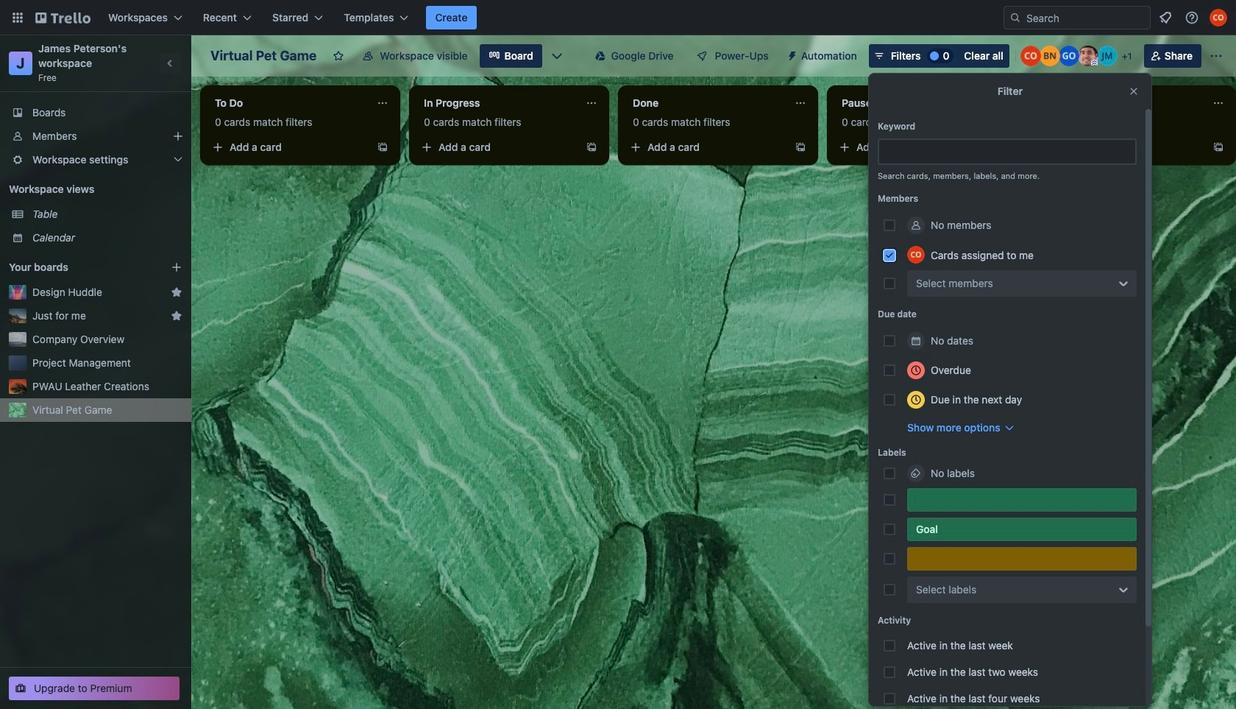 Task type: describe. For each thing, give the bounding box(es) containing it.
this member is an admin of this board. image
[[1092, 60, 1098, 66]]

2 create from template… image from the left
[[586, 141, 598, 153]]

primary element
[[0, 0, 1237, 35]]

sm image
[[781, 44, 802, 65]]

Search field
[[1022, 7, 1151, 28]]

star or unstar board image
[[333, 50, 345, 62]]

back to home image
[[35, 6, 91, 29]]

1 starred icon image from the top
[[171, 286, 183, 298]]

gary orlando (garyorlando) image
[[1059, 46, 1080, 66]]

color: green, title: "goal" element
[[908, 518, 1138, 541]]

search image
[[1010, 12, 1022, 24]]

workspace navigation collapse icon image
[[161, 53, 181, 74]]

add board image
[[171, 261, 183, 273]]

show menu image
[[1210, 49, 1224, 63]]

jeremy miller (jeremymiller198) image
[[1098, 46, 1118, 66]]

customize views image
[[550, 49, 565, 63]]

Enter a keyword… text field
[[878, 138, 1138, 165]]

2 starred icon image from the top
[[171, 310, 183, 322]]

0 horizontal spatial christina overa (christinaovera) image
[[908, 246, 926, 264]]

your boards with 6 items element
[[9, 258, 149, 276]]



Task type: locate. For each thing, give the bounding box(es) containing it.
0 vertical spatial christina overa (christinaovera) image
[[1210, 9, 1228, 27]]

1 create from template… image from the left
[[795, 141, 807, 153]]

2 create from template… image from the left
[[1004, 141, 1016, 153]]

3 create from template… image from the left
[[1213, 141, 1225, 153]]

color: green, title: none element
[[908, 488, 1138, 512]]

close popover image
[[1129, 85, 1140, 97]]

starred icon image
[[171, 286, 183, 298], [171, 310, 183, 322]]

None text field
[[206, 91, 371, 115], [624, 91, 789, 115], [1043, 91, 1207, 115], [206, 91, 371, 115], [624, 91, 789, 115], [1043, 91, 1207, 115]]

0 horizontal spatial create from template… image
[[377, 141, 389, 153]]

christina overa (christinaovera) image
[[1210, 9, 1228, 27], [908, 246, 926, 264]]

open information menu image
[[1185, 10, 1200, 25]]

0 notifications image
[[1157, 9, 1175, 27]]

1 horizontal spatial christina overa (christinaovera) image
[[1210, 9, 1228, 27]]

1 vertical spatial starred icon image
[[171, 310, 183, 322]]

1 vertical spatial christina overa (christinaovera) image
[[908, 246, 926, 264]]

0 horizontal spatial create from template… image
[[795, 141, 807, 153]]

0 vertical spatial starred icon image
[[171, 286, 183, 298]]

2 horizontal spatial create from template… image
[[1213, 141, 1225, 153]]

ben nelson (bennelson96) image
[[1040, 46, 1061, 66]]

create from template… image
[[795, 141, 807, 153], [1004, 141, 1016, 153], [1213, 141, 1225, 153]]

None text field
[[415, 91, 580, 115], [833, 91, 998, 115], [415, 91, 580, 115], [833, 91, 998, 115]]

1 create from template… image from the left
[[377, 141, 389, 153]]

1 horizontal spatial create from template… image
[[586, 141, 598, 153]]

google drive icon image
[[595, 51, 606, 61]]

james peterson (jamespeterson93) image
[[1078, 46, 1099, 66]]

christina overa (christinaovera) image
[[1021, 46, 1042, 66]]

1 horizontal spatial create from template… image
[[1004, 141, 1016, 153]]

color: yellow, title: none element
[[908, 547, 1138, 571]]

Board name text field
[[203, 44, 324, 68]]

create from template… image
[[377, 141, 389, 153], [586, 141, 598, 153]]



Task type: vqa. For each thing, say whether or not it's contained in the screenshot.
Color: blue, title: "IT" element
no



